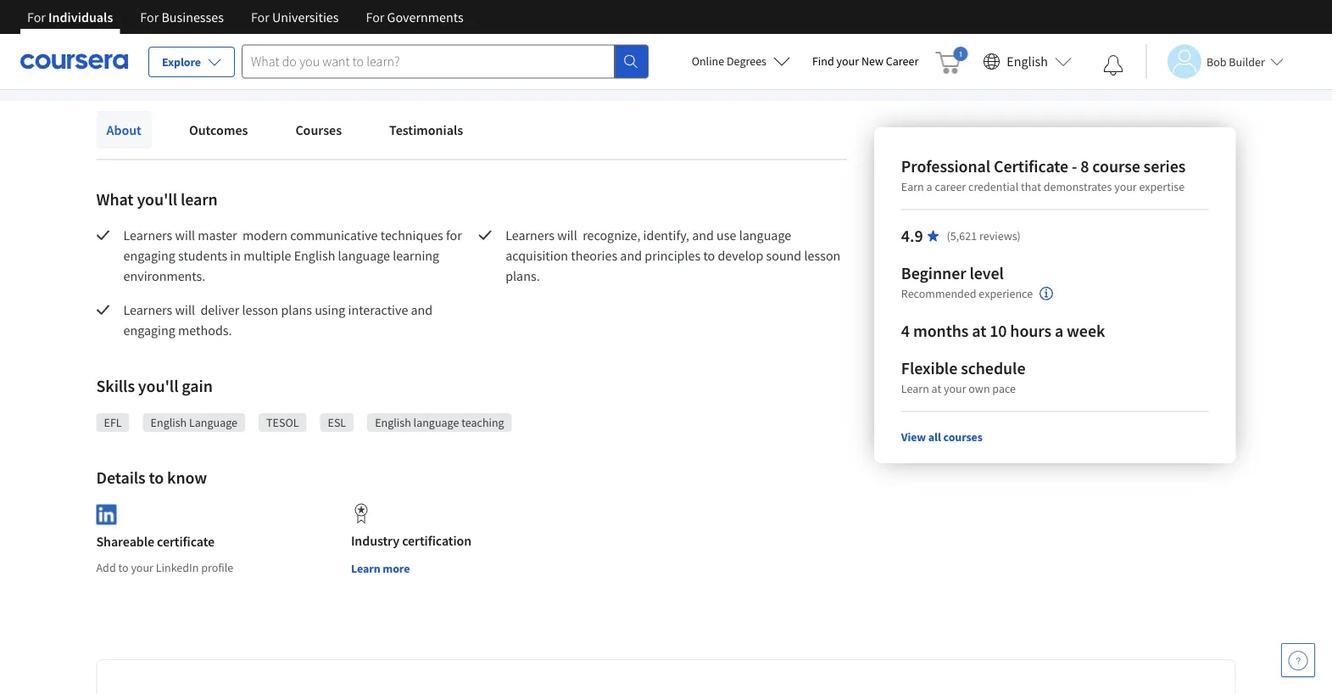 Task type: describe. For each thing, give the bounding box(es) containing it.
all
[[929, 429, 942, 445]]

in
[[230, 247, 241, 264]]

language
[[189, 415, 238, 430]]

view all courses link
[[902, 429, 983, 445]]

learn inside • learn more
[[299, 42, 331, 59]]

8
[[1081, 156, 1090, 177]]

recommended experience
[[902, 286, 1034, 302]]

what you'll learn
[[96, 189, 218, 210]]

learners will  deliver lesson plans using interactive and engaging methods.
[[123, 301, 436, 339]]

for for governments
[[366, 8, 385, 25]]

schedule
[[961, 358, 1026, 379]]

bob
[[1207, 54, 1227, 69]]

learn inside flexible schedule learn at your own pace
[[902, 381, 930, 396]]

recommended
[[902, 286, 977, 302]]

english inside learners will master  modern communicative techniques for engaging students in multiple english language learning environments.
[[294, 247, 335, 264]]

certificate
[[994, 156, 1069, 177]]

flexible schedule learn at your own pace
[[902, 358, 1026, 396]]

efl
[[104, 415, 122, 430]]

reviews)
[[980, 228, 1021, 244]]

own
[[969, 381, 991, 396]]

learners will  recognize, identify, and use language acquisition theories and principles to develop sound lesson plans.
[[506, 227, 844, 284]]

recognize,
[[583, 227, 641, 244]]

profile
[[201, 560, 234, 575]]

experience
[[979, 286, 1034, 302]]

industry
[[351, 532, 400, 549]]

skills you'll gain
[[96, 375, 213, 397]]

professional
[[902, 156, 991, 177]]

and inside learners will  deliver lesson plans using interactive and engaging methods.
[[411, 301, 433, 318]]

with
[[149, 42, 174, 59]]

learn
[[181, 189, 218, 210]]

governments
[[387, 8, 464, 25]]

environments.
[[123, 267, 206, 284]]

learn more link
[[299, 40, 363, 60]]

expertise
[[1140, 179, 1185, 194]]

What do you want to learn? text field
[[242, 45, 615, 78]]

teaching
[[462, 415, 505, 430]]

learn more
[[351, 561, 410, 576]]

coursera image
[[20, 48, 128, 75]]

coursera plus image
[[177, 45, 280, 56]]

view
[[902, 429, 927, 445]]

0 vertical spatial and
[[693, 227, 714, 244]]

add to your linkedin profile
[[96, 560, 234, 575]]

industry certification
[[351, 532, 472, 549]]

plans.
[[506, 267, 540, 284]]

develop
[[718, 247, 764, 264]]

businesses
[[162, 8, 224, 25]]

4.9
[[902, 225, 924, 246]]

a inside "professional certificate - 8 course series earn a career credential that demonstrates your expertise"
[[927, 179, 933, 194]]

learn more button
[[351, 560, 410, 577]]

pace
[[993, 381, 1016, 396]]

hours
[[1011, 320, 1052, 341]]

week
[[1067, 320, 1106, 341]]

certification
[[402, 532, 472, 549]]

engaging inside learners will master  modern communicative techniques for engaging students in multiple english language learning environments.
[[123, 247, 176, 264]]

series
[[1144, 156, 1186, 177]]

details to know
[[96, 467, 207, 488]]

english button
[[977, 34, 1079, 89]]

students
[[178, 247, 227, 264]]

principles
[[645, 247, 701, 264]]

more inside • learn more
[[333, 42, 363, 59]]

details
[[96, 467, 146, 488]]

learners for learners will master  modern communicative techniques for engaging students in multiple english language learning environments.
[[123, 227, 172, 244]]

individuals
[[48, 8, 113, 25]]

4 months at 10 hours a week
[[902, 320, 1106, 341]]

1 horizontal spatial at
[[973, 320, 987, 341]]

for
[[446, 227, 462, 244]]

courses
[[296, 121, 342, 138]]

for for individuals
[[27, 8, 46, 25]]

learners for learners will  recognize, identify, and use language acquisition theories and principles to develop sound lesson plans.
[[506, 227, 555, 244]]

learn inside learn more button
[[351, 561, 381, 576]]

english language
[[151, 415, 238, 430]]

that
[[1022, 179, 1042, 194]]

bob builder
[[1207, 54, 1266, 69]]

methods.
[[178, 322, 232, 339]]

• learn more
[[287, 41, 363, 59]]

demonstrates
[[1044, 179, 1113, 194]]

level
[[970, 263, 1004, 284]]

flexible
[[902, 358, 958, 379]]

esl
[[328, 415, 346, 430]]

use
[[717, 227, 737, 244]]

online degrees
[[692, 53, 767, 69]]

you'll for what
[[137, 189, 177, 210]]



Task type: locate. For each thing, give the bounding box(es) containing it.
1 vertical spatial engaging
[[123, 322, 176, 339]]

add
[[96, 560, 116, 575]]

2 vertical spatial and
[[411, 301, 433, 318]]

a right earn
[[927, 179, 933, 194]]

about
[[106, 121, 142, 138]]

a left week
[[1055, 320, 1064, 341]]

at down flexible
[[932, 381, 942, 396]]

more inside learn more button
[[383, 561, 410, 576]]

your left the own at the right of page
[[944, 381, 967, 396]]

will up the methods.
[[175, 301, 195, 318]]

more down universities
[[333, 42, 363, 59]]

1 horizontal spatial more
[[383, 561, 410, 576]]

0 horizontal spatial lesson
[[242, 301, 279, 318]]

lesson right sound
[[805, 247, 841, 264]]

view all courses
[[902, 429, 983, 445]]

beginner
[[902, 263, 967, 284]]

included
[[96, 42, 146, 59]]

earn
[[902, 179, 925, 194]]

to for know
[[149, 467, 164, 488]]

career
[[886, 53, 919, 69]]

degrees
[[727, 53, 767, 69]]

1 horizontal spatial a
[[1055, 320, 1064, 341]]

to right add at the left bottom of the page
[[118, 560, 129, 575]]

master
[[198, 227, 237, 244]]

shopping cart: 1 item image
[[936, 47, 968, 74]]

0 vertical spatial at
[[973, 320, 987, 341]]

4 for from the left
[[366, 8, 385, 25]]

for for universities
[[251, 8, 270, 25]]

acquisition
[[506, 247, 569, 264]]

for businesses
[[140, 8, 224, 25]]

language inside learners will  recognize, identify, and use language acquisition theories and principles to develop sound lesson plans.
[[740, 227, 792, 244]]

english right esl
[[375, 415, 411, 430]]

engaging left the methods.
[[123, 322, 176, 339]]

english for english language teaching
[[375, 415, 411, 430]]

to inside learners will  recognize, identify, and use language acquisition theories and principles to develop sound lesson plans.
[[704, 247, 715, 264]]

more down industry certification
[[383, 561, 410, 576]]

sound
[[767, 247, 802, 264]]

language up sound
[[740, 227, 792, 244]]

learn right •
[[299, 42, 331, 59]]

shareable
[[96, 533, 154, 550]]

find
[[813, 53, 835, 69]]

0 horizontal spatial and
[[411, 301, 433, 318]]

at left 10
[[973, 320, 987, 341]]

will up students
[[175, 227, 195, 244]]

gain
[[182, 375, 213, 397]]

at
[[973, 320, 987, 341], [932, 381, 942, 396]]

2 engaging from the top
[[123, 322, 176, 339]]

career
[[935, 179, 967, 194]]

0 horizontal spatial at
[[932, 381, 942, 396]]

will inside learners will master  modern communicative techniques for engaging students in multiple english language learning environments.
[[175, 227, 195, 244]]

None search field
[[242, 45, 649, 78]]

2 for from the left
[[140, 8, 159, 25]]

english right the shopping cart: 1 item icon
[[1007, 53, 1049, 70]]

courses link
[[285, 111, 352, 148]]

explore button
[[148, 47, 235, 77]]

0 vertical spatial engaging
[[123, 247, 176, 264]]

your inside "professional certificate - 8 course series earn a career credential that demonstrates your expertise"
[[1115, 179, 1138, 194]]

your down shareable certificate
[[131, 560, 154, 575]]

0 horizontal spatial more
[[333, 42, 363, 59]]

1 vertical spatial language
[[338, 247, 390, 264]]

will inside learners will  deliver lesson plans using interactive and engaging methods.
[[175, 301, 195, 318]]

1 vertical spatial you'll
[[138, 375, 179, 397]]

find your new career link
[[804, 51, 928, 72]]

2 horizontal spatial learn
[[902, 381, 930, 396]]

for up the with
[[140, 8, 159, 25]]

you'll left "gain"
[[138, 375, 179, 397]]

bob builder button
[[1146, 45, 1284, 78]]

information about difficulty level pre-requisites. image
[[1040, 287, 1054, 300]]

outcomes
[[189, 121, 248, 138]]

you'll left learn
[[137, 189, 177, 210]]

explore
[[162, 54, 201, 70]]

2 vertical spatial language
[[414, 415, 459, 430]]

lesson left plans
[[242, 301, 279, 318]]

theories
[[571, 247, 618, 264]]

find your new career
[[813, 53, 919, 69]]

your right find
[[837, 53, 860, 69]]

1 vertical spatial lesson
[[242, 301, 279, 318]]

months
[[914, 320, 969, 341]]

will for students
[[175, 227, 195, 244]]

2 vertical spatial to
[[118, 560, 129, 575]]

language left teaching
[[414, 415, 459, 430]]

3 for from the left
[[251, 8, 270, 25]]

learners will master  modern communicative techniques for engaging students in multiple english language learning environments.
[[123, 227, 465, 284]]

learners down environments. on the top left of the page
[[123, 301, 172, 318]]

learners inside learners will master  modern communicative techniques for engaging students in multiple english language learning environments.
[[123, 227, 172, 244]]

multiple
[[244, 247, 291, 264]]

banner navigation
[[14, 0, 477, 34]]

builder
[[1230, 54, 1266, 69]]

interactive
[[348, 301, 408, 318]]

your
[[837, 53, 860, 69], [1115, 179, 1138, 194], [944, 381, 967, 396], [131, 560, 154, 575]]

0 vertical spatial you'll
[[137, 189, 177, 210]]

know
[[167, 467, 207, 488]]

for left individuals
[[27, 8, 46, 25]]

1 horizontal spatial and
[[621, 247, 642, 264]]

language inside learners will master  modern communicative techniques for engaging students in multiple english language learning environments.
[[338, 247, 390, 264]]

lesson inside learners will  deliver lesson plans using interactive and engaging methods.
[[242, 301, 279, 318]]

1 horizontal spatial language
[[414, 415, 459, 430]]

to for your
[[118, 560, 129, 575]]

language down communicative
[[338, 247, 390, 264]]

skills
[[96, 375, 135, 397]]

1 vertical spatial to
[[149, 467, 164, 488]]

testimonials
[[389, 121, 463, 138]]

for universities
[[251, 8, 339, 25]]

1 vertical spatial learn
[[902, 381, 930, 396]]

(5,621 reviews)
[[947, 228, 1021, 244]]

included with
[[96, 42, 177, 59]]

10
[[990, 320, 1008, 341]]

4
[[902, 320, 910, 341]]

for for businesses
[[140, 8, 159, 25]]

0 vertical spatial a
[[927, 179, 933, 194]]

english down 'skills you'll gain'
[[151, 415, 187, 430]]

online
[[692, 53, 725, 69]]

deliver
[[201, 301, 239, 318]]

universities
[[272, 8, 339, 25]]

communicative
[[290, 227, 378, 244]]

and left the use
[[693, 227, 714, 244]]

learn down the industry
[[351, 561, 381, 576]]

0 vertical spatial more
[[333, 42, 363, 59]]

learners inside learners will  recognize, identify, and use language acquisition theories and principles to develop sound lesson plans.
[[506, 227, 555, 244]]

will up theories
[[558, 227, 578, 244]]

1 for from the left
[[27, 8, 46, 25]]

english inside button
[[1007, 53, 1049, 70]]

english for english
[[1007, 53, 1049, 70]]

show notifications image
[[1104, 55, 1124, 76]]

1 vertical spatial and
[[621, 247, 642, 264]]

identify,
[[644, 227, 690, 244]]

using
[[315, 301, 346, 318]]

language
[[740, 227, 792, 244], [338, 247, 390, 264], [414, 415, 459, 430]]

will for theories
[[558, 227, 578, 244]]

your inside flexible schedule learn at your own pace
[[944, 381, 967, 396]]

credential
[[969, 179, 1019, 194]]

your down course
[[1115, 179, 1138, 194]]

0 horizontal spatial a
[[927, 179, 933, 194]]

modern
[[243, 227, 288, 244]]

course
[[1093, 156, 1141, 177]]

at inside flexible schedule learn at your own pace
[[932, 381, 942, 396]]

engaging inside learners will  deliver lesson plans using interactive and engaging methods.
[[123, 322, 176, 339]]

learners down what you'll learn
[[123, 227, 172, 244]]

online degrees button
[[678, 42, 804, 80]]

shareable certificate
[[96, 533, 215, 550]]

learners up the acquisition
[[506, 227, 555, 244]]

and
[[693, 227, 714, 244], [621, 247, 642, 264], [411, 301, 433, 318]]

1 horizontal spatial lesson
[[805, 247, 841, 264]]

learners inside learners will  deliver lesson plans using interactive and engaging methods.
[[123, 301, 172, 318]]

0 vertical spatial language
[[740, 227, 792, 244]]

for individuals
[[27, 8, 113, 25]]

what
[[96, 189, 134, 210]]

outcomes link
[[179, 111, 258, 148]]

0 horizontal spatial to
[[118, 560, 129, 575]]

2 horizontal spatial to
[[704, 247, 715, 264]]

0 horizontal spatial learn
[[299, 42, 331, 59]]

0 vertical spatial to
[[704, 247, 715, 264]]

certificate
[[157, 533, 215, 550]]

more
[[333, 42, 363, 59], [383, 561, 410, 576]]

a
[[927, 179, 933, 194], [1055, 320, 1064, 341]]

learners
[[123, 227, 172, 244], [506, 227, 555, 244], [123, 301, 172, 318]]

help center image
[[1289, 650, 1309, 670]]

for left universities
[[251, 8, 270, 25]]

0 vertical spatial lesson
[[805, 247, 841, 264]]

learn down flexible
[[902, 381, 930, 396]]

and down recognize,
[[621, 247, 642, 264]]

•
[[287, 41, 292, 59]]

will inside learners will  recognize, identify, and use language acquisition theories and principles to develop sound lesson plans.
[[558, 227, 578, 244]]

lesson inside learners will  recognize, identify, and use language acquisition theories and principles to develop sound lesson plans.
[[805, 247, 841, 264]]

0 horizontal spatial language
[[338, 247, 390, 264]]

learners for learners will  deliver lesson plans using interactive and engaging methods.
[[123, 301, 172, 318]]

to left know
[[149, 467, 164, 488]]

2 horizontal spatial language
[[740, 227, 792, 244]]

tesol
[[266, 415, 299, 430]]

you'll for skills
[[138, 375, 179, 397]]

2 horizontal spatial and
[[693, 227, 714, 244]]

2 vertical spatial learn
[[351, 561, 381, 576]]

(5,621
[[947, 228, 978, 244]]

1 engaging from the top
[[123, 247, 176, 264]]

1 vertical spatial at
[[932, 381, 942, 396]]

english down communicative
[[294, 247, 335, 264]]

-
[[1072, 156, 1078, 177]]

and right interactive
[[411, 301, 433, 318]]

1 horizontal spatial learn
[[351, 561, 381, 576]]

for
[[27, 8, 46, 25], [140, 8, 159, 25], [251, 8, 270, 25], [366, 8, 385, 25]]

1 horizontal spatial to
[[149, 467, 164, 488]]

lesson
[[805, 247, 841, 264], [242, 301, 279, 318]]

testimonials link
[[379, 111, 474, 148]]

to left develop
[[704, 247, 715, 264]]

courses
[[944, 429, 983, 445]]

engaging up environments. on the top left of the page
[[123, 247, 176, 264]]

1 vertical spatial more
[[383, 561, 410, 576]]

0 vertical spatial learn
[[299, 42, 331, 59]]

english for english language
[[151, 415, 187, 430]]

english
[[1007, 53, 1049, 70], [294, 247, 335, 264], [151, 415, 187, 430], [375, 415, 411, 430]]

will for engaging
[[175, 301, 195, 318]]

for left governments
[[366, 8, 385, 25]]

you'll
[[137, 189, 177, 210], [138, 375, 179, 397]]

1 vertical spatial a
[[1055, 320, 1064, 341]]



Task type: vqa. For each thing, say whether or not it's contained in the screenshot.
English inside the the Learners will master  modern communicative techniques for engaging students in multiple English language learning environments.
yes



